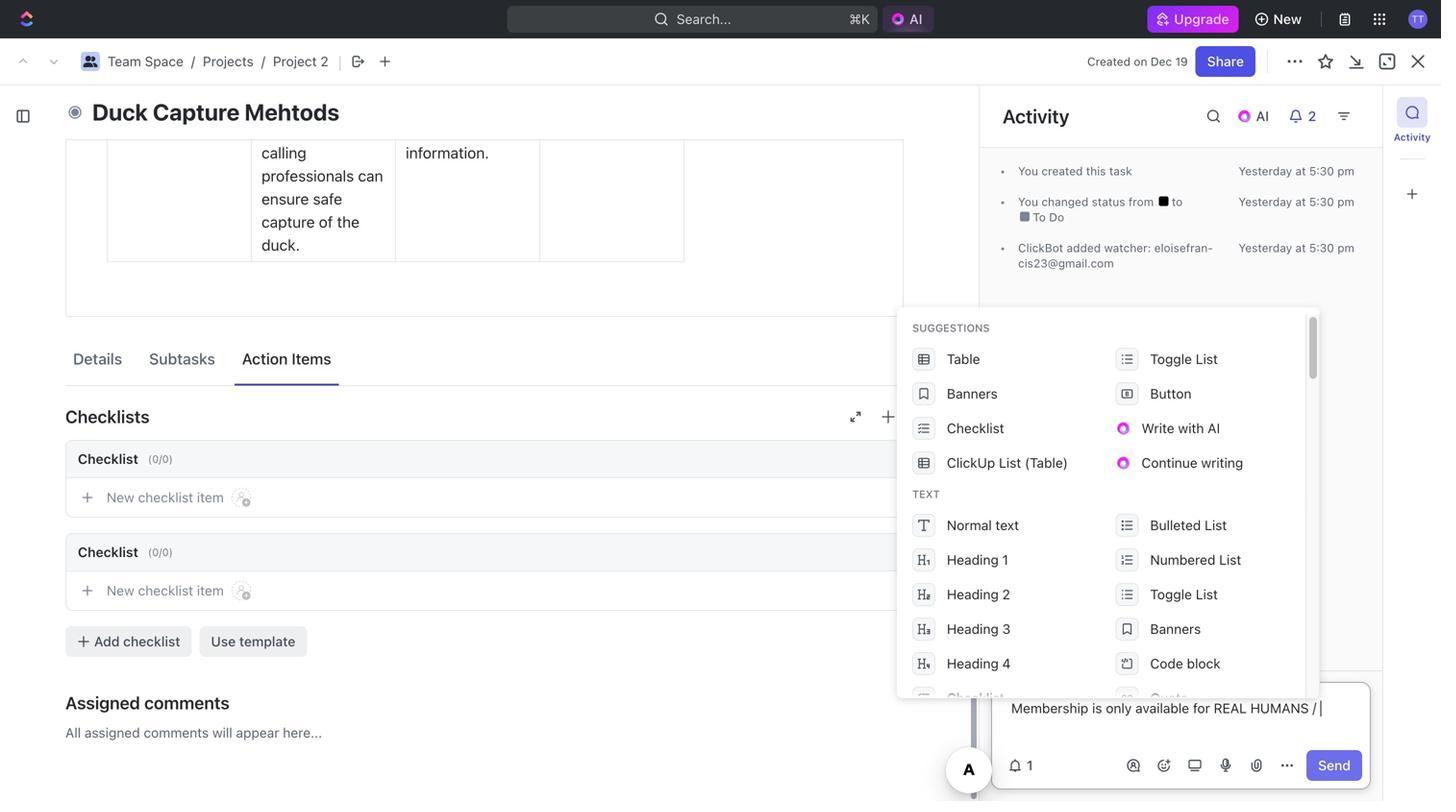 Task type: locate. For each thing, give the bounding box(es) containing it.
2 vertical spatial 1
[[1027, 758, 1033, 774]]

do down checklists on the bottom left of the page
[[90, 456, 108, 470]]

2 vertical spatial yesterday at 5:30 pm
[[1239, 241, 1355, 255]]

do inside task sidebar content section
[[1049, 211, 1065, 224]]

capture
[[262, 213, 315, 231]]

yesterday at 5:30 pm up the customize
[[1239, 164, 1355, 178]]

heading down the 'heading 3'
[[947, 656, 999, 672]]

at for added watcher:
[[1296, 241, 1306, 255]]

4 down '3'
[[1003, 656, 1011, 672]]

0 vertical spatial yesterday at 5:30 pm
[[1239, 164, 1355, 178]]

list down numbered list
[[1196, 587, 1218, 603]]

to down search
[[1172, 195, 1183, 209]]

heading for heading 3
[[947, 622, 999, 638]]

comments up all assigned comments will appear here...
[[144, 693, 230, 714]]

assigned comments
[[65, 693, 230, 714]]

heading left '3'
[[947, 622, 999, 638]]

0 vertical spatial activity
[[1003, 105, 1070, 127]]

1 vertical spatial at
[[1296, 195, 1306, 209]]

3 yesterday from the top
[[1239, 241, 1293, 255]]

space
[[73, 53, 111, 69], [145, 53, 184, 69]]

project 2 up if
[[243, 53, 300, 69]]

0 vertical spatial 1
[[133, 335, 139, 351]]

1 vertical spatial toggle
[[1151, 587, 1192, 603]]

you left changed
[[1018, 195, 1038, 209]]

1 vertical spatial add task
[[100, 402, 157, 418]]

1 horizontal spatial user group image
[[83, 56, 98, 67]]

space for team space
[[73, 53, 111, 69]]

3 5:30 from the top
[[1310, 241, 1335, 255]]

gantt
[[366, 178, 401, 194]]

1 vertical spatial to
[[1033, 211, 1046, 224]]

2 vertical spatial at
[[1296, 241, 1306, 255]]

add task for the bottommost add task button
[[100, 402, 157, 418]]

3 at from the top
[[1296, 241, 1306, 255]]

1 down membership
[[1027, 758, 1033, 774]]

assigned comments button
[[65, 681, 904, 727]]

do down changed
[[1049, 211, 1065, 224]]

19
[[1176, 55, 1188, 68]]

2 5:30 from the top
[[1310, 195, 1335, 209]]

1 vertical spatial checklist (0/0)
[[78, 545, 173, 561]]

0 horizontal spatial 1
[[133, 335, 139, 351]]

space inside 'team space / projects / project 2 |'
[[145, 53, 184, 69]]

new up add checklist button
[[107, 583, 134, 599]]

1 down "text"
[[1003, 552, 1009, 568]]

2
[[292, 53, 300, 69], [321, 53, 329, 69], [138, 115, 155, 147], [133, 368, 141, 384], [1003, 587, 1011, 603]]

1 horizontal spatial 4
[[1003, 656, 1011, 672]]

1 horizontal spatial 1
[[1003, 552, 1009, 568]]

0 horizontal spatial add task
[[100, 402, 157, 418]]

1 vertical spatial new checklist item
[[107, 583, 224, 599]]

0 vertical spatial new
[[1274, 11, 1302, 27]]

1 vertical spatial yesterday
[[1239, 195, 1293, 209]]

center's
[[457, 98, 514, 116]]

animal
[[456, 75, 502, 93]]

task up the customize
[[1331, 124, 1361, 139]]

0 horizontal spatial team
[[36, 53, 69, 69]]

team space / projects / project 2 |
[[108, 52, 342, 71]]

0 vertical spatial item
[[197, 490, 224, 506]]

team space link
[[12, 50, 116, 73], [108, 53, 184, 69]]

1 space from the left
[[73, 53, 111, 69]]

1 vertical spatial project 2
[[46, 115, 160, 147]]

1 horizontal spatial to do
[[1030, 211, 1065, 224]]

add task for top add task button
[[1302, 124, 1361, 139]]

yesterday up the customize
[[1239, 164, 1293, 178]]

0 vertical spatial table
[[296, 178, 330, 194]]

1 vertical spatial checklist
[[138, 583, 193, 599]]

only
[[1106, 701, 1132, 717]]

projects
[[152, 53, 203, 69], [203, 53, 254, 69]]

all assigned comments will appear here...
[[65, 726, 322, 741]]

project inside 'team space / projects / project 2 |'
[[273, 53, 317, 69]]

heading down normal
[[947, 552, 999, 568]]

duck capture mehtods
[[92, 99, 340, 126]]

clickup
[[947, 455, 996, 471]]

(table)
[[1025, 455, 1068, 471]]

checklist (0/0) down checklists on the bottom left of the page
[[78, 451, 173, 467]]

above
[[301, 75, 343, 93]]

task up the task 2
[[100, 335, 129, 351]]

team space link up the duck
[[12, 50, 116, 73]]

0 vertical spatial comments
[[144, 693, 230, 714]]

(0/0)
[[148, 453, 173, 466], [148, 547, 173, 559]]

2 inside task 2 link
[[133, 368, 141, 384]]

add task button down the task 2
[[91, 399, 164, 422]]

0 vertical spatial pm
[[1338, 164, 1355, 178]]

the
[[275, 75, 297, 93], [337, 213, 360, 231]]

2 vertical spatial to
[[71, 456, 87, 470]]

2 you from the top
[[1018, 195, 1038, 209]]

2 vertical spatial pm
[[1338, 241, 1355, 255]]

text
[[913, 488, 940, 501]]

2 projects from the left
[[203, 53, 254, 69]]

0 vertical spatial 5:30
[[1310, 164, 1335, 178]]

new
[[1274, 11, 1302, 27], [107, 490, 134, 506], [107, 583, 134, 599]]

1 horizontal spatial space
[[145, 53, 184, 69]]

0 vertical spatial to
[[1172, 195, 1183, 209]]

0 horizontal spatial space
[[73, 53, 111, 69]]

1 horizontal spatial add task button
[[1291, 116, 1372, 147]]

team for team space / projects / project 2 |
[[108, 53, 141, 69]]

4 down checklists on the bottom left of the page
[[130, 456, 138, 470]]

details
[[73, 350, 122, 368]]

yesterday at 5:30 pm for changed status from
[[1239, 195, 1355, 209]]

5:30 for changed status from
[[1310, 195, 1335, 209]]

0 horizontal spatial 4
[[130, 456, 138, 470]]

yesterday
[[1239, 164, 1293, 178], [1239, 195, 1293, 209], [1239, 241, 1293, 255]]

add for top add task button
[[1302, 124, 1328, 139]]

1 vertical spatial do
[[90, 456, 108, 470]]

1 vertical spatial the
[[337, 213, 360, 231]]

/ right humans
[[1313, 701, 1317, 716]]

2 vertical spatial checklist
[[123, 634, 180, 650]]

created on dec 19
[[1088, 55, 1188, 68]]

comments down "assigned comments"
[[144, 726, 209, 741]]

1 inside button
[[1027, 758, 1033, 774]]

0 vertical spatial project 2
[[243, 53, 300, 69]]

0 vertical spatial checklist (0/0)
[[78, 451, 173, 467]]

yesterday up search tasks... text field
[[1239, 195, 1293, 209]]

5:30
[[1310, 164, 1335, 178], [1310, 195, 1335, 209], [1310, 241, 1335, 255]]

1 vertical spatial to do
[[71, 456, 108, 470]]

4 heading from the top
[[947, 656, 999, 672]]

3 pm from the top
[[1338, 241, 1355, 255]]

2 horizontal spatial 1
[[1027, 758, 1033, 774]]

at down the customize
[[1296, 195, 1306, 209]]

code block
[[1151, 656, 1221, 672]]

/ up capture
[[191, 53, 195, 69]]

clickup list (table)
[[947, 455, 1068, 471]]

items
[[292, 350, 331, 368]]

eloisefran
[[1155, 241, 1213, 255]]

project 2
[[243, 53, 300, 69], [46, 115, 160, 147]]

very
[[550, 75, 582, 93]]

0 horizontal spatial activity
[[1003, 105, 1070, 127]]

toggle up the button
[[1151, 351, 1192, 367]]

toggle down the numbered
[[1151, 587, 1192, 603]]

do
[[1049, 211, 1065, 224], [90, 456, 108, 470]]

0 horizontal spatial the
[[275, 75, 297, 93]]

a
[[406, 75, 416, 93]]

0 vertical spatial toggle list
[[1151, 351, 1218, 367]]

space up the duck
[[73, 53, 111, 69]]

0 vertical spatial to do
[[1030, 211, 1065, 224]]

2 vertical spatial yesterday
[[1239, 241, 1293, 255]]

0 vertical spatial banners
[[947, 386, 998, 402]]

2 space from the left
[[145, 53, 184, 69]]

add checklist
[[94, 634, 180, 650]]

task
[[1110, 164, 1132, 178]]

checklist
[[138, 490, 193, 506], [138, 583, 193, 599], [123, 634, 180, 650]]

user group image left team space
[[18, 57, 30, 66]]

checklist (0/0)
[[78, 451, 173, 467], [78, 545, 173, 561]]

the right of
[[337, 213, 360, 231]]

search button
[[1112, 173, 1187, 200]]

0 horizontal spatial project 2
[[46, 115, 160, 147]]

project 2 link up above
[[273, 53, 329, 69]]

add task up the customize
[[1302, 124, 1361, 139]]

checklist up add checklist button
[[78, 545, 138, 561]]

to do
[[1030, 211, 1065, 224], [71, 456, 108, 470]]

yesterday at 5:30 pm down customize button
[[1239, 241, 1355, 255]]

to do down changed
[[1030, 211, 1065, 224]]

banners down "suggestions" at top right
[[947, 386, 998, 402]]

1 you from the top
[[1018, 164, 1038, 178]]

1 horizontal spatial table
[[947, 351, 980, 367]]

1 horizontal spatial activity
[[1394, 132, 1431, 143]]

3 heading from the top
[[947, 622, 999, 638]]

search
[[1137, 178, 1181, 194]]

space for team space / projects / project 2 |
[[145, 53, 184, 69]]

2 horizontal spatial to
[[1172, 195, 1183, 209]]

3 yesterday at 5:30 pm from the top
[[1239, 241, 1355, 255]]

is
[[1092, 701, 1103, 717]]

list left the (table)
[[999, 455, 1021, 471]]

0 vertical spatial yesterday
[[1239, 164, 1293, 178]]

new up automations at the right top
[[1274, 11, 1302, 27]]

at down customize button
[[1296, 241, 1306, 255]]

customize
[[1278, 178, 1345, 194]]

checklist (0/0) up add checklist button
[[78, 545, 173, 561]]

2 vertical spatial 5:30
[[1310, 241, 1335, 255]]

0 vertical spatial (0/0)
[[148, 453, 173, 466]]

activity inside task sidebar navigation tab list
[[1394, 132, 1431, 143]]

/ up duck capture mehtods
[[211, 53, 215, 69]]

yesterday down customize button
[[1239, 241, 1293, 255]]

calendar link
[[199, 173, 260, 200]]

checklist down heading 4
[[947, 691, 1005, 707]]

upgrade
[[1174, 11, 1230, 27]]

1 vertical spatial toggle list
[[1151, 587, 1218, 603]]

(0/0) up add checklist
[[148, 547, 173, 559]]

add task down the task 2
[[100, 402, 157, 418]]

2 heading from the top
[[947, 587, 999, 603]]

1 vertical spatial add
[[100, 402, 125, 418]]

1 vertical spatial 5:30
[[1310, 195, 1335, 209]]

heading down heading 1
[[947, 587, 999, 603]]

0 vertical spatial add task
[[1302, 124, 1361, 139]]

status
[[1092, 195, 1126, 209]]

1 vertical spatial you
[[1018, 195, 1038, 209]]

contact
[[406, 121, 459, 139]]

available
[[1136, 701, 1190, 717]]

1 vertical spatial item
[[197, 583, 224, 599]]

1 horizontal spatial to
[[1033, 211, 1046, 224]]

comments inside dropdown button
[[144, 693, 230, 714]]

1 vertical spatial pm
[[1338, 195, 1355, 209]]

0 vertical spatial add task button
[[1291, 116, 1372, 147]]

1 vertical spatial (0/0)
[[148, 547, 173, 559]]

assigned
[[84, 726, 140, 741]]

banners up code
[[1151, 622, 1201, 638]]

0 vertical spatial 4
[[130, 456, 138, 470]]

projects up duck capture mehtods
[[203, 53, 254, 69]]

yesterday at 5:30 pm down the customize
[[1239, 195, 1355, 209]]

heading 1
[[947, 552, 1009, 568]]

1 team from the left
[[36, 53, 69, 69]]

project up above
[[273, 53, 317, 69]]

unsuccessful,
[[262, 121, 358, 139]]

add
[[1302, 124, 1328, 139], [100, 402, 125, 418], [94, 634, 120, 650]]

with
[[1178, 421, 1204, 437]]

add up assigned
[[94, 634, 120, 650]]

space up calling
[[145, 53, 184, 69]]

1 horizontal spatial banners
[[1151, 622, 1201, 638]]

use template
[[211, 634, 296, 650]]

checklists button
[[65, 394, 904, 440]]

1 5:30 from the top
[[1310, 164, 1335, 178]]

projects inside 'team space / projects / project 2 |'
[[203, 53, 254, 69]]

toggle list down the numbered
[[1151, 587, 1218, 603]]

0 vertical spatial at
[[1296, 164, 1306, 178]]

banners
[[947, 386, 998, 402], [1151, 622, 1201, 638]]

2 at from the top
[[1296, 195, 1306, 209]]

2 yesterday at 5:30 pm from the top
[[1239, 195, 1355, 209]]

5:30 for added watcher:
[[1310, 241, 1335, 255]]

2 vertical spatial new
[[107, 583, 134, 599]]

1 up the task 2
[[133, 335, 139, 351]]

add task button up the customize
[[1291, 116, 1372, 147]]

projects up calling
[[152, 53, 203, 69]]

numbered
[[1151, 552, 1216, 568]]

eloisefran cis23@gmail.com
[[1018, 241, 1213, 270]]

project up if
[[243, 53, 288, 69]]

1 vertical spatial 1
[[1003, 552, 1009, 568]]

add down the task 2
[[100, 402, 125, 418]]

2 vertical spatial add
[[94, 634, 120, 650]]

0 vertical spatial you
[[1018, 164, 1038, 178]]

to down checklists on the bottom left of the page
[[71, 456, 87, 470]]

1 vertical spatial yesterday at 5:30 pm
[[1239, 195, 1355, 209]]

1 horizontal spatial do
[[1049, 211, 1065, 224]]

team
[[36, 53, 69, 69], [108, 53, 141, 69]]

0 vertical spatial new checklist item
[[107, 490, 224, 506]]

1 horizontal spatial add task
[[1302, 124, 1361, 139]]

customize button
[[1253, 173, 1351, 200]]

0 horizontal spatial to
[[71, 456, 87, 470]]

new down checklists on the bottom left of the page
[[107, 490, 134, 506]]

calling
[[262, 144, 306, 162]]

to down changed
[[1033, 211, 1046, 224]]

user group image up the duck
[[83, 56, 98, 67]]

2 pm from the top
[[1338, 195, 1355, 209]]

activity inside task sidebar content section
[[1003, 105, 1070, 127]]

2 yesterday from the top
[[1239, 195, 1293, 209]]

1 vertical spatial table
[[947, 351, 980, 367]]

details button
[[65, 341, 130, 377]]

/ up calling
[[120, 53, 124, 69]]

(0/0) down checklists on the bottom left of the page
[[148, 453, 173, 466]]

user group image
[[83, 56, 98, 67], [18, 57, 30, 66]]

0 vertical spatial add
[[1302, 124, 1328, 139]]

projects link up duck capture mehtods
[[203, 53, 254, 69]]

at
[[1296, 164, 1306, 178], [1296, 195, 1306, 209], [1296, 241, 1306, 255]]

team inside 'team space / projects / project 2 |'
[[108, 53, 141, 69]]

0 vertical spatial toggle
[[1151, 351, 1192, 367]]

search...
[[677, 11, 732, 27]]

action items
[[242, 350, 331, 368]]

at up the customize
[[1296, 164, 1306, 178]]

0 vertical spatial the
[[275, 75, 297, 93]]

2 team from the left
[[108, 53, 141, 69]]

team for team space
[[36, 53, 69, 69]]

projects link up calling
[[128, 50, 207, 73]]

comments
[[144, 693, 230, 714], [144, 726, 209, 741]]

to do down checklists on the bottom left of the page
[[71, 456, 108, 470]]

the right if
[[275, 75, 297, 93]]

1 horizontal spatial team
[[108, 53, 141, 69]]

project 2 down calling
[[46, 115, 160, 147]]

send
[[1318, 758, 1351, 774]]

to
[[1172, 195, 1183, 209], [1033, 211, 1046, 224], [71, 456, 87, 470]]

0 vertical spatial do
[[1049, 211, 1065, 224]]

add up the customize
[[1302, 124, 1328, 139]]

item
[[197, 490, 224, 506], [197, 583, 224, 599]]

you for you
[[1018, 195, 1038, 209]]

yesterday at 5:30 pm for added watcher:
[[1239, 241, 1355, 255]]

1 vertical spatial comments
[[144, 726, 209, 741]]

1 vertical spatial activity
[[1394, 132, 1431, 143]]

checklist
[[947, 421, 1005, 437], [78, 451, 138, 467], [78, 545, 138, 561], [947, 691, 1005, 707]]

|
[[338, 52, 342, 71]]

you left created
[[1018, 164, 1038, 178]]

1 heading from the top
[[947, 552, 999, 568]]

toggle list up the button
[[1151, 351, 1218, 367]]

4
[[130, 456, 138, 470], [1003, 656, 1011, 672]]

clickbot
[[1018, 241, 1064, 255]]

0 horizontal spatial add task button
[[91, 399, 164, 422]]

send button
[[1307, 751, 1363, 782]]



Task type: describe. For each thing, give the bounding box(es) containing it.
table link
[[292, 173, 330, 200]]

0 horizontal spatial user group image
[[18, 57, 30, 66]]

1 share from the left
[[1207, 53, 1244, 69]]

1 vertical spatial banners
[[1151, 622, 1201, 638]]

you for you created this task
[[1018, 164, 1038, 178]]

appear
[[236, 726, 279, 741]]

0 horizontal spatial do
[[90, 456, 108, 470]]

checklist up clickup in the bottom right of the page
[[947, 421, 1005, 437]]

pm for added watcher:
[[1338, 241, 1355, 255]]

1 vertical spatial add task button
[[91, 399, 164, 422]]

suggestions
[[913, 322, 990, 335]]

at for changed status from
[[1296, 195, 1306, 209]]

local
[[420, 75, 452, 93]]

1 vertical spatial new
[[107, 490, 134, 506]]

assignees button
[[490, 222, 580, 245]]

2 share from the left
[[1210, 53, 1247, 69]]

here...
[[283, 726, 322, 741]]

/ inside membership is only available for real humans /
[[1313, 701, 1317, 716]]

project down team space
[[46, 115, 133, 147]]

1 horizontal spatial the
[[337, 213, 360, 231]]

checklist inside button
[[123, 634, 180, 650]]

3
[[1003, 622, 1011, 638]]

template
[[239, 634, 296, 650]]

1 yesterday at 5:30 pm from the top
[[1239, 164, 1355, 178]]

very high
[[550, 75, 618, 93]]

ensure
[[262, 190, 309, 208]]

duck.
[[262, 236, 300, 254]]

from
[[1129, 195, 1154, 209]]

new inside button
[[1274, 11, 1302, 27]]

for
[[1193, 701, 1210, 717]]

of
[[319, 213, 333, 231]]

added watcher:
[[1064, 241, 1155, 255]]

write
[[1142, 421, 1175, 437]]

add inside button
[[94, 634, 120, 650]]

heading 4
[[947, 656, 1011, 672]]

list right the numbered
[[1219, 552, 1242, 568]]

membership is only available for real humans /
[[1012, 701, 1317, 717]]

use template button
[[200, 627, 307, 658]]

2 toggle list from the top
[[1151, 587, 1218, 603]]

changed status from
[[1038, 195, 1157, 209]]

add checklist button
[[65, 627, 192, 658]]

assigned
[[65, 693, 140, 714]]

1 share button from the left
[[1196, 46, 1256, 77]]

1 checklist (0/0) from the top
[[78, 451, 173, 467]]

heading for heading 4
[[947, 656, 999, 672]]

1 toggle list from the top
[[1151, 351, 1218, 367]]

heading for heading 1
[[947, 552, 999, 568]]

can
[[358, 167, 383, 185]]

checklist down checklists on the bottom left of the page
[[78, 451, 138, 467]]

task down the task 2
[[128, 402, 157, 418]]

gantt link
[[362, 173, 401, 200]]

membership
[[1012, 701, 1089, 717]]

0 horizontal spatial table
[[296, 178, 330, 194]]

information.
[[406, 144, 489, 162]]

assignees
[[514, 226, 571, 240]]

if
[[262, 75, 271, 93]]

task 2
[[100, 368, 141, 384]]

1 for heading 1
[[1003, 552, 1009, 568]]

calling professional services
[[117, 75, 214, 139]]

Search tasks... text field
[[1202, 219, 1394, 248]]

1 vertical spatial 4
[[1003, 656, 1011, 672]]

task sidebar content section
[[979, 86, 1383, 802]]

changed
[[1042, 195, 1089, 209]]

1 for task 1
[[133, 335, 139, 351]]

1 at from the top
[[1296, 164, 1306, 178]]

ai
[[1208, 421, 1220, 437]]

1 (0/0) from the top
[[148, 453, 173, 466]]

/ up if
[[261, 53, 265, 69]]

calendar
[[203, 178, 260, 194]]

to do inside task sidebar content section
[[1030, 211, 1065, 224]]

services
[[117, 121, 182, 139]]

1 yesterday from the top
[[1239, 164, 1293, 178]]

task 1 link
[[95, 329, 379, 357]]

humans
[[1251, 701, 1309, 717]]

real
[[1214, 701, 1247, 717]]

text
[[996, 518, 1019, 534]]

2 new checklist item from the top
[[107, 583, 224, 599]]

list up ai
[[1196, 351, 1218, 367]]

pm for changed status from
[[1338, 195, 1355, 209]]

added
[[1067, 241, 1101, 255]]

this
[[1086, 164, 1106, 178]]

team space link up calling
[[108, 53, 184, 69]]

created
[[1088, 55, 1131, 68]]

2 share button from the left
[[1198, 46, 1258, 77]]

professionals
[[262, 167, 354, 185]]

dec
[[1151, 55, 1172, 68]]

writing
[[1201, 455, 1244, 471]]

capture
[[153, 99, 240, 126]]

professional
[[117, 98, 210, 116]]

continue writing
[[1142, 455, 1244, 471]]

yesterday for added watcher:
[[1239, 241, 1293, 255]]

duck
[[92, 99, 148, 126]]

1 projects from the left
[[152, 53, 203, 69]]

checklists
[[65, 407, 150, 427]]

2 inside 'team space / projects / project 2 |'
[[321, 53, 329, 69]]

you created this task
[[1018, 164, 1132, 178]]

heading 3
[[947, 622, 1011, 638]]

bulleted list
[[1151, 518, 1227, 534]]

add for the bottommost add task button
[[100, 402, 125, 418]]

code
[[1151, 656, 1184, 672]]

task down task 1
[[100, 368, 129, 384]]

1 pm from the top
[[1338, 164, 1355, 178]]

safe
[[313, 190, 342, 208]]

subtasks
[[149, 350, 215, 368]]

subtasks button
[[141, 341, 223, 377]]

project 2 link up if
[[219, 50, 305, 73]]

⌘k
[[849, 11, 870, 27]]

2 toggle from the top
[[1151, 587, 1192, 603]]

watcher:
[[1104, 241, 1151, 255]]

task 1
[[100, 335, 139, 351]]

1 toggle from the top
[[1151, 351, 1192, 367]]

automations
[[1276, 53, 1357, 69]]

1 horizontal spatial project 2
[[243, 53, 300, 69]]

normal
[[947, 518, 992, 534]]

0 horizontal spatial to do
[[71, 456, 108, 470]]

0 vertical spatial checklist
[[138, 490, 193, 506]]

normal text
[[947, 518, 1019, 534]]

task sidebar navigation tab list
[[1391, 97, 1434, 210]]

2 item from the top
[[197, 583, 224, 599]]

2 (0/0) from the top
[[148, 547, 173, 559]]

calling
[[117, 75, 169, 93]]

created
[[1042, 164, 1083, 178]]

cis23@gmail.com
[[1018, 241, 1213, 270]]

1 new checklist item from the top
[[107, 490, 224, 506]]

0 horizontal spatial banners
[[947, 386, 998, 402]]

action items button
[[234, 341, 339, 377]]

quote
[[1151, 691, 1189, 707]]

list up numbered list
[[1205, 518, 1227, 534]]

yesterday for changed status from
[[1239, 195, 1293, 209]]

high
[[586, 75, 618, 93]]

all
[[65, 726, 81, 741]]

1 item from the top
[[197, 490, 224, 506]]

methods
[[262, 98, 323, 116]]

heading for heading 2
[[947, 587, 999, 603]]

2 checklist (0/0) from the top
[[78, 545, 173, 561]]

block
[[1187, 656, 1221, 672]]



Task type: vqa. For each thing, say whether or not it's contained in the screenshot.
2nd pm from the bottom of the "Task sidebar content" section
yes



